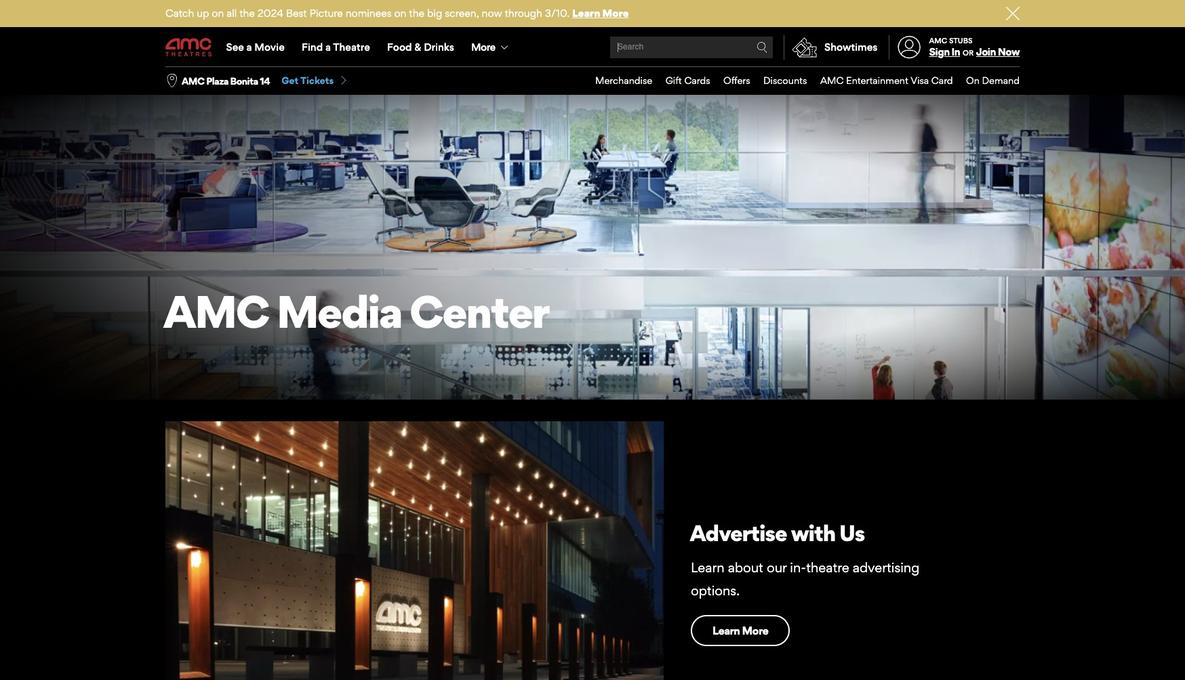 Task type: describe. For each thing, give the bounding box(es) containing it.
get tickets
[[282, 75, 334, 86]]

movie
[[255, 41, 285, 54]]

sign in or join amc stubs element
[[889, 28, 1020, 66]]

1 the from the left
[[239, 7, 255, 20]]

plaza
[[206, 75, 228, 87]]

gift cards link
[[652, 67, 710, 95]]

&
[[414, 41, 421, 54]]

see a movie link
[[218, 28, 293, 66]]

3/10.
[[545, 7, 570, 20]]

our
[[767, 560, 787, 576]]

find a theatre
[[302, 41, 370, 54]]

stubs
[[949, 36, 973, 45]]

showtimes image
[[785, 35, 825, 60]]

showtimes
[[825, 41, 878, 54]]

1 on from the left
[[212, 7, 224, 20]]

get
[[282, 75, 299, 86]]

amc plaza bonita 14 button
[[182, 74, 270, 88]]

screen,
[[445, 7, 479, 20]]

amc entertainment visa card link
[[807, 67, 953, 95]]

picture
[[310, 7, 343, 20]]

amc media center
[[163, 285, 549, 339]]

us
[[839, 520, 865, 547]]

advertise
[[690, 520, 787, 547]]

2 horizontal spatial more
[[742, 624, 768, 638]]

up
[[197, 7, 209, 20]]

showtimes link
[[784, 35, 878, 60]]

with
[[791, 520, 836, 547]]

advertise with us
[[690, 520, 865, 547]]

amc stubs sign in or join now
[[929, 36, 1020, 58]]

more inside button
[[471, 41, 495, 54]]

on
[[966, 75, 980, 86]]

or
[[963, 48, 974, 58]]

amc entertainment visa card
[[820, 75, 953, 86]]

see a movie
[[226, 41, 285, 54]]

learn about our in-theatre advertising options.
[[691, 560, 920, 600]]

big
[[427, 7, 442, 20]]

about
[[728, 560, 763, 576]]

1 horizontal spatial learn more link
[[691, 615, 790, 647]]

amc for amc stubs sign in or join now
[[929, 36, 947, 45]]

gift
[[666, 75, 682, 86]]

theatre
[[333, 41, 370, 54]]

a for theatre
[[325, 41, 331, 54]]

see
[[226, 41, 244, 54]]

now
[[482, 7, 502, 20]]

find a theatre link
[[293, 28, 379, 66]]

demand
[[982, 75, 1020, 86]]

advertising
[[853, 560, 920, 576]]

catch
[[165, 7, 194, 20]]

amc for amc media center
[[163, 285, 269, 339]]

nominees
[[346, 7, 392, 20]]

food
[[387, 41, 412, 54]]

user profile image
[[890, 36, 928, 59]]

center
[[410, 285, 549, 339]]

entertainment
[[846, 75, 909, 86]]



Task type: vqa. For each thing, say whether or not it's contained in the screenshot.
Join
yes



Task type: locate. For each thing, give the bounding box(es) containing it.
cookie consent banner dialog
[[0, 644, 1185, 681]]

bonita
[[230, 75, 258, 87]]

more button
[[463, 28, 520, 66]]

a
[[247, 41, 252, 54], [325, 41, 331, 54]]

a right see
[[247, 41, 252, 54]]

a for movie
[[247, 41, 252, 54]]

the
[[239, 7, 255, 20], [409, 7, 425, 20]]

menu up merchandise "link"
[[165, 28, 1020, 66]]

menu down "showtimes" image
[[582, 67, 1020, 95]]

options.
[[691, 583, 740, 600]]

media
[[276, 285, 402, 339]]

discounts
[[764, 75, 807, 86]]

more down now
[[471, 41, 495, 54]]

amc
[[929, 36, 947, 45], [820, 75, 844, 86], [182, 75, 204, 87], [163, 285, 269, 339]]

best
[[286, 7, 307, 20]]

discounts link
[[750, 67, 807, 95]]

get tickets link
[[282, 75, 349, 87]]

learn inside learn more link
[[713, 624, 740, 638]]

food & drinks
[[387, 41, 454, 54]]

in
[[952, 46, 960, 58]]

learn more link right 3/10.
[[572, 7, 629, 20]]

the left big on the left top of the page
[[409, 7, 425, 20]]

amc for amc plaza bonita 14
[[182, 75, 204, 87]]

1 horizontal spatial on
[[394, 7, 406, 20]]

merchandise
[[595, 75, 652, 86]]

0 horizontal spatial more
[[471, 41, 495, 54]]

0 horizontal spatial learn more link
[[572, 7, 629, 20]]

amc for amc entertainment visa card
[[820, 75, 844, 86]]

2 on from the left
[[394, 7, 406, 20]]

sign
[[929, 46, 950, 58]]

1 vertical spatial learn more link
[[691, 615, 790, 647]]

learn for learn more
[[713, 624, 740, 638]]

gift cards
[[666, 75, 710, 86]]

2024
[[258, 7, 283, 20]]

on demand link
[[953, 67, 1020, 95]]

more down about
[[742, 624, 768, 638]]

offers link
[[710, 67, 750, 95]]

0 horizontal spatial on
[[212, 7, 224, 20]]

0 horizontal spatial a
[[247, 41, 252, 54]]

1 horizontal spatial the
[[409, 7, 425, 20]]

visa
[[911, 75, 929, 86]]

menu containing merchandise
[[582, 67, 1020, 95]]

learn
[[572, 7, 600, 20], [691, 560, 725, 576], [713, 624, 740, 638]]

amc inside button
[[182, 75, 204, 87]]

drinks
[[424, 41, 454, 54]]

2 the from the left
[[409, 7, 425, 20]]

on left 'all'
[[212, 7, 224, 20]]

cards
[[684, 75, 710, 86]]

find
[[302, 41, 323, 54]]

merchandise link
[[582, 67, 652, 95]]

on right nominees
[[394, 7, 406, 20]]

submit search icon image
[[757, 42, 768, 53]]

now
[[998, 46, 1020, 58]]

on demand
[[966, 75, 1020, 86]]

through
[[505, 7, 542, 20]]

catch up on all the 2024 best picture nominees on the big screen, now through 3/10. learn more
[[165, 7, 629, 20]]

learn more link down options.
[[691, 615, 790, 647]]

card
[[932, 75, 953, 86]]

search the AMC website text field
[[616, 42, 757, 53]]

food & drinks link
[[379, 28, 463, 66]]

join
[[976, 46, 996, 58]]

in-
[[790, 560, 806, 576]]

all
[[227, 7, 237, 20]]

1 a from the left
[[247, 41, 252, 54]]

0 vertical spatial menu
[[165, 28, 1020, 66]]

more right 3/10.
[[603, 7, 629, 20]]

0 horizontal spatial the
[[239, 7, 255, 20]]

1 horizontal spatial more
[[603, 7, 629, 20]]

amc inside the amc stubs sign in or join now
[[929, 36, 947, 45]]

first floor stairwell inside the amc theatre support center image
[[0, 95, 1185, 400]]

menu containing more
[[165, 28, 1020, 66]]

join now button
[[976, 46, 1020, 58]]

2 vertical spatial more
[[742, 624, 768, 638]]

investor relations image
[[165, 422, 664, 681]]

0 vertical spatial more
[[603, 7, 629, 20]]

learn down options.
[[713, 624, 740, 638]]

14
[[260, 75, 270, 87]]

1 vertical spatial more
[[471, 41, 495, 54]]

learn more
[[713, 624, 768, 638]]

1 vertical spatial menu
[[582, 67, 1020, 95]]

menu
[[165, 28, 1020, 66], [582, 67, 1020, 95]]

2 a from the left
[[325, 41, 331, 54]]

learn more link
[[572, 7, 629, 20], [691, 615, 790, 647]]

on
[[212, 7, 224, 20], [394, 7, 406, 20]]

amc plaza bonita 14
[[182, 75, 270, 87]]

0 vertical spatial learn more link
[[572, 7, 629, 20]]

amc logo image
[[165, 38, 213, 57], [165, 38, 213, 57]]

learn for learn about our in-theatre advertising options.
[[691, 560, 725, 576]]

tickets
[[300, 75, 334, 86]]

learn up options.
[[691, 560, 725, 576]]

learn inside learn about our in-theatre advertising options.
[[691, 560, 725, 576]]

sign in button
[[929, 46, 960, 58]]

1 vertical spatial learn
[[691, 560, 725, 576]]

2 vertical spatial learn
[[713, 624, 740, 638]]

1 horizontal spatial a
[[325, 41, 331, 54]]

theatre
[[806, 560, 849, 576]]

learn right 3/10.
[[572, 7, 600, 20]]

0 vertical spatial learn
[[572, 7, 600, 20]]

more
[[603, 7, 629, 20], [471, 41, 495, 54], [742, 624, 768, 638]]

offers
[[724, 75, 750, 86]]

a right find
[[325, 41, 331, 54]]

the right 'all'
[[239, 7, 255, 20]]



